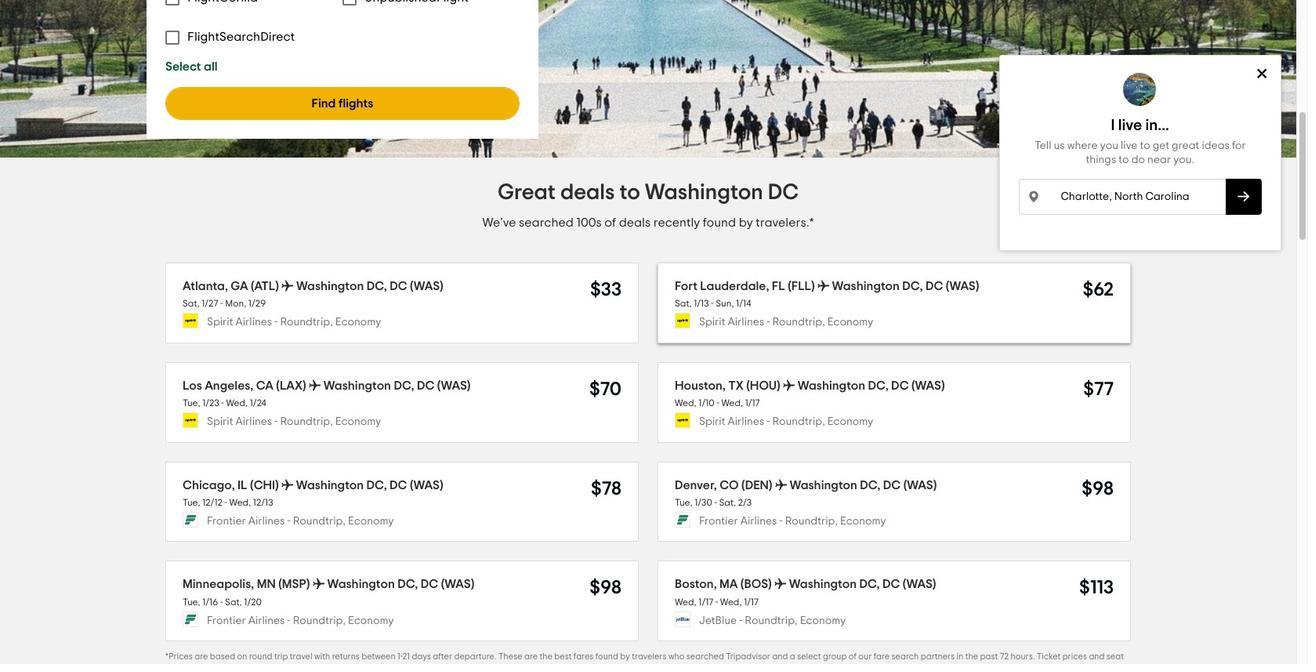 Task type: describe. For each thing, give the bounding box(es) containing it.
round
[[249, 653, 272, 661]]

these
[[499, 653, 523, 661]]

our
[[859, 653, 872, 661]]

flightsearchdirect
[[187, 31, 295, 43]]

roundtrip, for houston, tx (hou)
[[773, 417, 825, 428]]

washington up recently
[[645, 182, 764, 204]]

chicago, il (chi)
[[183, 479, 279, 491]]

los angeles, ca (lax)
[[183, 379, 306, 392]]

* prices are based on round trip travel with returns between 1 - 21 days after departure. these are the best fares found by travelers who searched tripadvisor and a select group of our fare search partners in the past 72
[[165, 653, 1009, 661]]

washington dc, dc (was) for fort lauderdale, fl (fll)
[[832, 280, 980, 293]]

(was) for boston, ma (bos)
[[903, 578, 937, 591]]

1/24
[[250, 398, 266, 408]]

21
[[403, 653, 410, 661]]

with
[[314, 653, 330, 661]]

partners
[[921, 653, 955, 661]]

washington for atlanta, ga (atl)
[[296, 280, 364, 293]]

hours.
[[1011, 653, 1035, 661]]

12/12
[[202, 498, 223, 507]]

washington for fort lauderdale, fl (fll)
[[832, 280, 900, 293]]

past
[[981, 653, 998, 661]]

1/27
[[202, 299, 218, 308]]

all
[[204, 60, 218, 73]]

(was) for atlanta, ga (atl)
[[410, 280, 444, 293]]

get
[[1153, 140, 1170, 151]]

tx
[[729, 379, 744, 392]]

0 horizontal spatial deals
[[561, 182, 615, 204]]

sat, down fort
[[675, 299, 692, 308]]

jetblue - roundtrip, economy
[[699, 615, 846, 626]]

1/16
[[202, 597, 218, 607]]

1 horizontal spatial found
[[703, 216, 736, 229]]

2/3
[[738, 498, 752, 507]]

(was) for fort lauderdale, fl (fll)
[[946, 280, 980, 293]]

sat, 1/13  - sun, 1/14
[[675, 299, 752, 308]]

tue, for chicago, il (chi)
[[183, 498, 200, 507]]

0 horizontal spatial to
[[620, 182, 641, 204]]

washington dc, dc (was) for atlanta, ga (atl)
[[296, 280, 444, 293]]

frontier for denver,
[[699, 516, 738, 527]]

0 horizontal spatial found
[[596, 653, 619, 661]]

who
[[669, 653, 685, 661]]

tue, 1/16  - sat, 1/20
[[183, 597, 262, 607]]

(msp)
[[279, 578, 310, 591]]

1 horizontal spatial deals
[[619, 216, 651, 229]]

(was) for houston, tx (hou)
[[912, 379, 945, 392]]

Search text field
[[1019, 179, 1226, 215]]

economy for los angeles, ca (lax)
[[335, 417, 381, 428]]

spirit for $70
[[207, 417, 233, 428]]

airlines for ca
[[236, 417, 272, 428]]

roundtrip, for chicago, il (chi)
[[293, 516, 346, 527]]

spirit for $62
[[699, 317, 726, 328]]

tue, for minneapolis, mn (msp)
[[183, 597, 200, 607]]

you
[[1101, 140, 1119, 151]]

1/17 down boston,
[[699, 597, 714, 607]]

(was) for chicago, il (chi)
[[410, 479, 443, 491]]

los
[[183, 379, 202, 392]]

great
[[1172, 140, 1200, 151]]

spirit airlines - roundtrip, economy for $70
[[207, 417, 381, 428]]

1/23
[[202, 398, 219, 408]]

(chi)
[[250, 479, 279, 491]]

ideas
[[1202, 140, 1230, 151]]

frontier airlines - roundtrip, economy for chicago, il (chi)
[[207, 516, 394, 527]]

dc for minneapolis, mn (msp)
[[421, 578, 439, 591]]

after
[[433, 653, 452, 661]]

roundtrip, for atlanta, ga (atl)
[[280, 317, 333, 328]]

washington dc, dc (was) for denver, co (den)
[[790, 479, 937, 491]]

wed, for $78
[[229, 498, 251, 507]]

12/13
[[253, 498, 273, 507]]

ticket
[[1037, 653, 1061, 661]]

72
[[1000, 653, 1009, 661]]

tue, for denver, co (den)
[[675, 498, 693, 507]]

we've
[[483, 216, 516, 229]]

dc, for los angeles, ca (lax)
[[394, 379, 414, 392]]

boston, ma (bos)
[[675, 578, 772, 591]]

spirit airlines - roundtrip, economy for $77
[[699, 417, 874, 428]]

travelers.*
[[756, 216, 814, 229]]

washington for minneapolis, mn (msp)
[[327, 578, 395, 591]]

prices
[[169, 653, 193, 661]]

co
[[720, 479, 739, 491]]

0 horizontal spatial searched
[[519, 216, 574, 229]]

washington for denver, co (den)
[[790, 479, 858, 491]]

$77
[[1084, 380, 1114, 399]]

denver, co (den)
[[675, 479, 773, 491]]

ga
[[231, 280, 248, 293]]

economy for minneapolis, mn (msp)
[[348, 615, 394, 626]]

dc, for houston, tx (hou)
[[868, 379, 889, 392]]

flights
[[339, 97, 374, 110]]

tripadvisor
[[726, 653, 771, 661]]

il
[[238, 479, 247, 491]]

airlines for (den)
[[741, 516, 777, 527]]

wed, down boston,
[[675, 597, 697, 607]]

i live in... tell us where you live to get great ideas for things to do near you.
[[1035, 118, 1247, 165]]

dc for denver, co (den)
[[884, 479, 901, 491]]

atlanta,
[[183, 280, 228, 293]]

1 and from the left
[[773, 653, 788, 661]]

departure.
[[454, 653, 497, 661]]

fort
[[675, 280, 698, 293]]

i
[[1112, 118, 1116, 133]]

economy for fort lauderdale, fl (fll)
[[828, 317, 874, 328]]

dc for atlanta, ga (atl)
[[390, 280, 407, 293]]

chicago,
[[183, 479, 235, 491]]

dc, for atlanta, ga (atl)
[[367, 280, 387, 293]]

seat
[[1107, 653, 1124, 661]]

based
[[210, 653, 235, 661]]

economy for atlanta, ga (atl)
[[335, 317, 381, 328]]

1/17 for $77
[[745, 398, 760, 408]]

(den)
[[742, 479, 773, 491]]

$98 for minneapolis, mn (msp)
[[590, 579, 622, 598]]

(was) for denver, co (den)
[[904, 479, 937, 491]]

spirit for $77
[[699, 417, 726, 428]]

great deals to washington dc
[[498, 182, 799, 204]]

dc for los angeles, ca (lax)
[[417, 379, 435, 392]]

$62
[[1083, 281, 1114, 300]]

1/17 for $113
[[744, 597, 759, 607]]

frontier airlines - roundtrip, economy for denver, co (den)
[[699, 516, 886, 527]]

us
[[1054, 140, 1065, 151]]

ma
[[720, 578, 738, 591]]

dc, for fort lauderdale, fl (fll)
[[903, 280, 923, 293]]

jetblue
[[699, 615, 737, 626]]

minneapolis, mn (msp)
[[183, 578, 310, 591]]

mon,
[[225, 299, 246, 308]]

recently
[[654, 216, 700, 229]]

airlines for (hou)
[[728, 417, 765, 428]]

select
[[798, 653, 821, 661]]

select all
[[165, 60, 218, 73]]

group
[[823, 653, 847, 661]]

washington for boston, ma (bos)
[[789, 578, 857, 591]]

we've searched 100s of deals recently found by travelers.*
[[483, 216, 814, 229]]



Task type: vqa. For each thing, say whether or not it's contained in the screenshot.
Washington DC, DC (WAS) related to Denver, CO (DEN)
yes



Task type: locate. For each thing, give the bounding box(es) containing it.
washington
[[645, 182, 764, 204], [296, 280, 364, 293], [832, 280, 900, 293], [324, 379, 391, 392], [798, 379, 866, 392], [296, 479, 364, 491], [790, 479, 858, 491], [327, 578, 395, 591], [789, 578, 857, 591]]

airlines down wed, 1/10  - wed, 1/17
[[728, 417, 765, 428]]

1 horizontal spatial $98
[[1082, 480, 1114, 498]]

washington dc, dc (was) for boston, ma (bos)
[[789, 578, 937, 591]]

1 horizontal spatial by
[[739, 216, 753, 229]]

tue, left 1/30
[[675, 498, 693, 507]]

sat, 1/27  - mon, 1/29
[[183, 299, 266, 308]]

(atl)
[[251, 280, 279, 293]]

and inside hours. ticket prices and seat
[[1089, 653, 1105, 661]]

deals up 100s
[[561, 182, 615, 204]]

spirit down the sat, 1/13  - sun, 1/14
[[699, 317, 726, 328]]

washington dc, dc (was) for los angeles, ca (lax)
[[324, 379, 471, 392]]

spirit airlines - roundtrip, economy down (hou) at the bottom of page
[[699, 417, 874, 428]]

search
[[892, 653, 919, 661]]

economy for denver, co (den)
[[841, 516, 886, 527]]

fare
[[874, 653, 890, 661]]

frontier down tue, 1/30  - sat, 2/3
[[699, 516, 738, 527]]

1 vertical spatial by
[[621, 653, 630, 661]]

*
[[165, 653, 169, 661]]

airlines down 12/13 on the left bottom of page
[[248, 516, 285, 527]]

2 the from the left
[[966, 653, 979, 661]]

tue, for los angeles, ca (lax)
[[183, 398, 200, 408]]

airlines
[[236, 317, 272, 328], [728, 317, 765, 328], [236, 417, 272, 428], [728, 417, 765, 428], [248, 516, 285, 527], [741, 516, 777, 527], [248, 615, 285, 626]]

1/17 down (hou) at the bottom of page
[[745, 398, 760, 408]]

washington right the (lax)
[[324, 379, 391, 392]]

tue, 1/23  - wed, 1/24
[[183, 398, 266, 408]]

best
[[555, 653, 572, 661]]

wed, down il
[[229, 498, 251, 507]]

1/20
[[244, 597, 262, 607]]

dc, for boston, ma (bos)
[[860, 578, 880, 591]]

spirit airlines - roundtrip, economy for $33
[[207, 317, 381, 328]]

airlines for (chi)
[[248, 516, 285, 527]]

dc,
[[367, 280, 387, 293], [903, 280, 923, 293], [394, 379, 414, 392], [868, 379, 889, 392], [367, 479, 387, 491], [860, 479, 881, 491], [398, 578, 418, 591], [860, 578, 880, 591]]

of left our
[[849, 653, 857, 661]]

spirit down wed, 1/10  - wed, 1/17
[[699, 417, 726, 428]]

0 horizontal spatial are
[[195, 653, 208, 661]]

spirit
[[207, 317, 233, 328], [699, 317, 726, 328], [207, 417, 233, 428], [699, 417, 726, 428]]

where
[[1068, 140, 1098, 151]]

0 horizontal spatial $98
[[590, 579, 622, 598]]

found
[[703, 216, 736, 229], [596, 653, 619, 661]]

wed, down "los angeles, ca (lax)" on the left bottom
[[226, 398, 248, 408]]

tue, down los
[[183, 398, 200, 408]]

1 vertical spatial deals
[[619, 216, 651, 229]]

1 the from the left
[[540, 653, 553, 661]]

2 are from the left
[[525, 653, 538, 661]]

houston, tx (hou)
[[675, 379, 781, 392]]

frontier airlines - roundtrip, economy
[[207, 516, 394, 527], [699, 516, 886, 527], [207, 615, 394, 626]]

to left do
[[1119, 154, 1130, 165]]

tell
[[1035, 140, 1052, 151]]

airlines for fl
[[728, 317, 765, 328]]

and left a
[[773, 653, 788, 661]]

spirit airlines - roundtrip, economy down 1/29
[[207, 317, 381, 328]]

1/13
[[694, 299, 709, 308]]

wed, 1/10  - wed, 1/17
[[675, 398, 760, 408]]

dc for chicago, il (chi)
[[390, 479, 407, 491]]

searched
[[519, 216, 574, 229], [687, 653, 724, 661]]

near
[[1148, 154, 1172, 165]]

washington for los angeles, ca (lax)
[[324, 379, 391, 392]]

washington for houston, tx (hou)
[[798, 379, 866, 392]]

wed, left 1/10
[[675, 398, 697, 408]]

mn
[[257, 578, 276, 591]]

1 horizontal spatial are
[[525, 653, 538, 661]]

the left best
[[540, 653, 553, 661]]

washington right (fll) on the right top
[[832, 280, 900, 293]]

you.
[[1174, 154, 1195, 165]]

0 vertical spatial found
[[703, 216, 736, 229]]

$78
[[591, 480, 622, 498]]

dc for boston, ma (bos)
[[883, 578, 901, 591]]

1/17 down (bos)
[[744, 597, 759, 607]]

wed, for $70
[[226, 398, 248, 408]]

1 horizontal spatial searched
[[687, 653, 724, 661]]

spirit airlines - roundtrip, economy
[[207, 317, 381, 328], [699, 317, 874, 328], [207, 417, 381, 428], [699, 417, 874, 428]]

wed, 1/17  - wed, 1/17
[[675, 597, 759, 607]]

airlines down 1/29
[[236, 317, 272, 328]]

searched right who
[[687, 653, 724, 661]]

1 horizontal spatial of
[[849, 653, 857, 661]]

economy for houston, tx (hou)
[[828, 417, 874, 428]]

tue, left 12/12
[[183, 498, 200, 507]]

airlines down 1/20
[[248, 615, 285, 626]]

spirit airlines - roundtrip, economy down fl
[[699, 317, 874, 328]]

find flights
[[312, 97, 374, 110]]

1 vertical spatial searched
[[687, 653, 724, 661]]

atlanta, ga (atl)
[[183, 280, 279, 293]]

sat, left 1/20
[[225, 597, 242, 607]]

0 vertical spatial $98
[[1082, 480, 1114, 498]]

by
[[739, 216, 753, 229], [621, 653, 630, 661]]

searched down great
[[519, 216, 574, 229]]

roundtrip, for los angeles, ca (lax)
[[280, 417, 333, 428]]

great
[[498, 182, 556, 204]]

2 and from the left
[[1089, 653, 1105, 661]]

1 horizontal spatial the
[[966, 653, 979, 661]]

sat, left 1/27
[[183, 299, 200, 308]]

live up do
[[1121, 140, 1138, 151]]

spirit airlines - roundtrip, economy down the (lax)
[[207, 417, 381, 428]]

live right i
[[1119, 118, 1143, 133]]

wed, for $77
[[722, 398, 743, 408]]

a
[[790, 653, 796, 661]]

1 are from the left
[[195, 653, 208, 661]]

on
[[237, 653, 247, 661]]

minneapolis,
[[183, 578, 254, 591]]

1/30
[[695, 498, 713, 507]]

0 vertical spatial live
[[1119, 118, 1143, 133]]

0 horizontal spatial and
[[773, 653, 788, 661]]

tue, left the 1/16
[[183, 597, 200, 607]]

of right 100s
[[605, 216, 616, 229]]

frontier airlines - roundtrip, economy down 12/13 on the left bottom of page
[[207, 516, 394, 527]]

do
[[1132, 154, 1146, 165]]

roundtrip, for fort lauderdale, fl (fll)
[[773, 317, 825, 328]]

and left seat
[[1089, 653, 1105, 661]]

frontier airlines - roundtrip, economy for minneapolis, mn (msp)
[[207, 615, 394, 626]]

washington dc, dc (was) for houston, tx (hou)
[[798, 379, 945, 392]]

select
[[165, 60, 201, 73]]

(fll)
[[788, 280, 815, 293]]

by left travelers.*
[[739, 216, 753, 229]]

(was) for minneapolis, mn (msp)
[[441, 578, 475, 591]]

$98 for denver, co (den)
[[1082, 480, 1114, 498]]

and
[[773, 653, 788, 661], [1089, 653, 1105, 661]]

1 vertical spatial found
[[596, 653, 619, 661]]

dc
[[768, 182, 799, 204], [390, 280, 407, 293], [926, 280, 944, 293], [417, 379, 435, 392], [892, 379, 909, 392], [390, 479, 407, 491], [884, 479, 901, 491], [421, 578, 439, 591], [883, 578, 901, 591]]

wed, down ma
[[720, 597, 742, 607]]

tue, 1/30  - sat, 2/3
[[675, 498, 752, 507]]

frontier down tue, 1/16  - sat, 1/20
[[207, 615, 246, 626]]

0 vertical spatial by
[[739, 216, 753, 229]]

deals down the great deals to washington dc at the top of the page
[[619, 216, 651, 229]]

1/10
[[699, 398, 715, 408]]

fort lauderdale, fl (fll)
[[675, 280, 815, 293]]

1 vertical spatial live
[[1121, 140, 1138, 151]]

spirit down tue, 1/23  - wed, 1/24
[[207, 417, 233, 428]]

dc, for chicago, il (chi)
[[367, 479, 387, 491]]

dc, for minneapolis, mn (msp)
[[398, 578, 418, 591]]

tue,
[[183, 398, 200, 408], [183, 498, 200, 507], [675, 498, 693, 507], [183, 597, 200, 607]]

washington right (msp) at the left bottom
[[327, 578, 395, 591]]

airlines down 1/24
[[236, 417, 272, 428]]

frontier down tue, 12/12  - wed, 12/13
[[207, 516, 246, 527]]

1 vertical spatial $98
[[590, 579, 622, 598]]

roundtrip, for denver, co (den)
[[785, 516, 838, 527]]

sat, left '2/3'
[[719, 498, 736, 507]]

wed,
[[226, 398, 248, 408], [675, 398, 697, 408], [722, 398, 743, 408], [229, 498, 251, 507], [675, 597, 697, 607], [720, 597, 742, 607]]

0 vertical spatial searched
[[519, 216, 574, 229]]

by left travelers
[[621, 653, 630, 661]]

washington dc, dc (was) for chicago, il (chi)
[[296, 479, 443, 491]]

spirit airlines - roundtrip, economy for $62
[[699, 317, 874, 328]]

frontier airlines - roundtrip, economy up 'travel'
[[207, 615, 394, 626]]

avatar image image
[[1123, 73, 1156, 106]]

1/14
[[736, 299, 752, 308]]

2 horizontal spatial to
[[1140, 140, 1151, 151]]

$70
[[590, 380, 622, 399]]

travelers
[[632, 653, 667, 661]]

airlines down '2/3'
[[741, 516, 777, 527]]

spirit down sat, 1/27  - mon, 1/29 at the top
[[207, 317, 233, 328]]

0 horizontal spatial by
[[621, 653, 630, 661]]

dc, for denver, co (den)
[[860, 479, 881, 491]]

0 vertical spatial to
[[1140, 140, 1151, 151]]

$113
[[1080, 579, 1114, 598]]

(lax)
[[276, 379, 306, 392]]

roundtrip, for minneapolis, mn (msp)
[[293, 615, 346, 626]]

0 horizontal spatial the
[[540, 653, 553, 661]]

prices
[[1063, 653, 1088, 661]]

frontier airlines - roundtrip, economy down (den)
[[699, 516, 886, 527]]

the right in
[[966, 653, 979, 661]]

1 vertical spatial of
[[849, 653, 857, 661]]

roundtrip,
[[280, 317, 333, 328], [773, 317, 825, 328], [280, 417, 333, 428], [773, 417, 825, 428], [293, 516, 346, 527], [785, 516, 838, 527], [293, 615, 346, 626], [745, 615, 798, 626]]

washington right (den)
[[790, 479, 858, 491]]

(bos)
[[741, 578, 772, 591]]

trip
[[274, 653, 288, 661]]

1/29
[[248, 299, 266, 308]]

things
[[1087, 154, 1117, 165]]

0 horizontal spatial of
[[605, 216, 616, 229]]

returns
[[332, 653, 360, 661]]

washington dc, dc (was)
[[296, 280, 444, 293], [832, 280, 980, 293], [324, 379, 471, 392], [798, 379, 945, 392], [296, 479, 443, 491], [790, 479, 937, 491], [327, 578, 475, 591], [789, 578, 937, 591]]

to up we've searched 100s of deals recently found by travelers.*
[[620, 182, 641, 204]]

of
[[605, 216, 616, 229], [849, 653, 857, 661]]

lauderdale,
[[700, 280, 770, 293]]

ca
[[256, 379, 274, 392]]

0 vertical spatial deals
[[561, 182, 615, 204]]

washington dc, dc (was) for minneapolis, mn (msp)
[[327, 578, 475, 591]]

0 vertical spatial of
[[605, 216, 616, 229]]

$33
[[590, 281, 622, 300]]

airlines for (atl)
[[236, 317, 272, 328]]

washington right (atl)
[[296, 280, 364, 293]]

fl
[[772, 280, 785, 293]]

days
[[412, 653, 431, 661]]

dc for houston, tx (hou)
[[892, 379, 909, 392]]

find
[[312, 97, 336, 110]]

denver,
[[675, 479, 717, 491]]

1 horizontal spatial and
[[1089, 653, 1105, 661]]

wed, for $113
[[720, 597, 742, 607]]

travel
[[290, 653, 313, 661]]

2 vertical spatial to
[[620, 182, 641, 204]]

are
[[195, 653, 208, 661], [525, 653, 538, 661]]

washington right (chi)
[[296, 479, 364, 491]]

frontier for chicago,
[[207, 516, 246, 527]]

are right these
[[525, 653, 538, 661]]

airlines down 1/14
[[728, 317, 765, 328]]

1 vertical spatial to
[[1119, 154, 1130, 165]]

airlines for (msp)
[[248, 615, 285, 626]]

to up do
[[1140, 140, 1151, 151]]

100s
[[577, 216, 602, 229]]

spirit for $33
[[207, 317, 233, 328]]

frontier for minneapolis,
[[207, 615, 246, 626]]

are right 'prices'
[[195, 653, 208, 661]]

washington right (hou) at the bottom of page
[[798, 379, 866, 392]]

wed, down tx in the right of the page
[[722, 398, 743, 408]]

economy for chicago, il (chi)
[[348, 516, 394, 527]]

found right fares
[[596, 653, 619, 661]]

tue, 12/12  - wed, 12/13
[[183, 498, 273, 507]]

dc for fort lauderdale, fl (fll)
[[926, 280, 944, 293]]

found right recently
[[703, 216, 736, 229]]

(was) for los angeles, ca (lax)
[[437, 379, 471, 392]]

washington up "jetblue - roundtrip, economy"
[[789, 578, 857, 591]]

in
[[957, 653, 964, 661]]

houston,
[[675, 379, 726, 392]]

washington for chicago, il (chi)
[[296, 479, 364, 491]]

1 horizontal spatial to
[[1119, 154, 1130, 165]]



